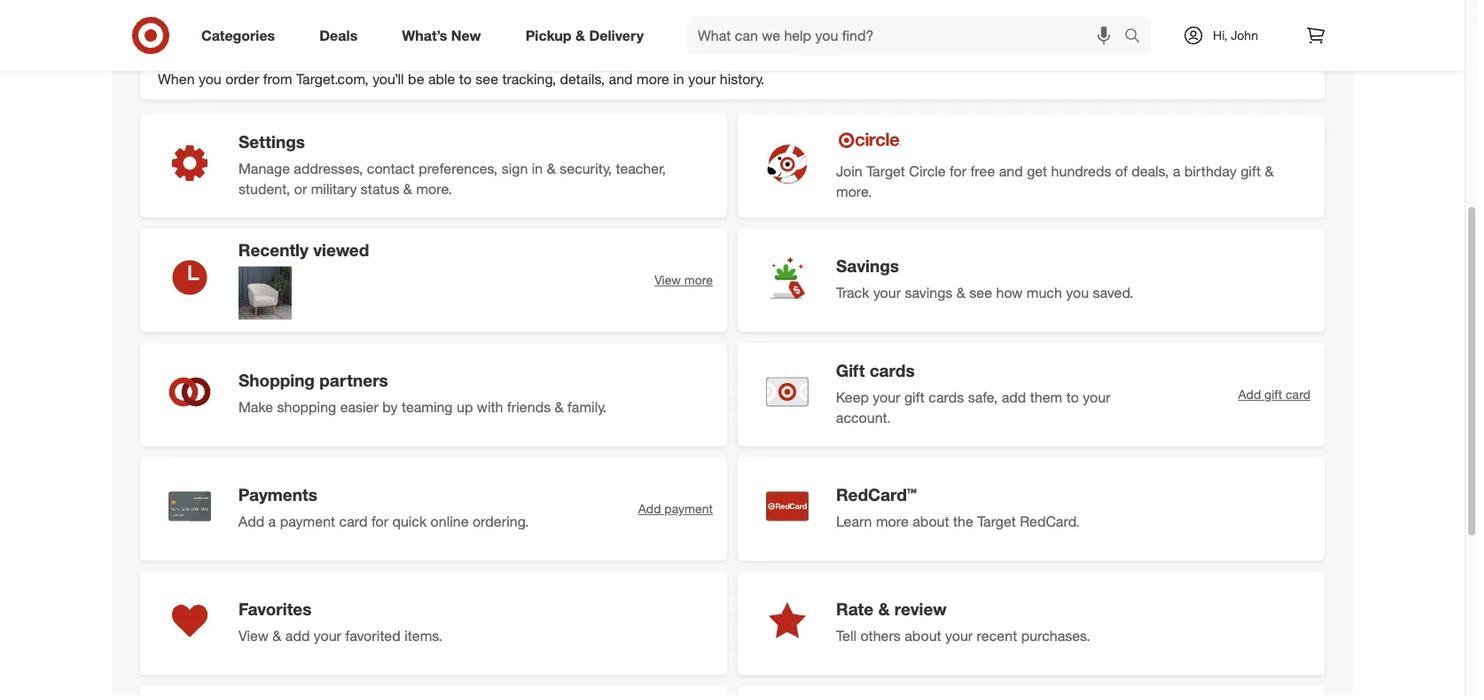 Task type: vqa. For each thing, say whether or not it's contained in the screenshot.
right the add
yes



Task type: locate. For each thing, give the bounding box(es) containing it.
1 horizontal spatial card
[[1286, 387, 1311, 402]]

1 horizontal spatial in
[[673, 70, 684, 87]]

2 horizontal spatial gift
[[1265, 387, 1283, 402]]

for
[[950, 162, 967, 180], [371, 513, 388, 530]]

target
[[867, 162, 905, 180], [977, 513, 1016, 530]]

0 horizontal spatial online
[[227, 41, 275, 61]]

account.
[[836, 409, 891, 426]]

or
[[294, 180, 307, 197]]

1 vertical spatial you
[[1066, 284, 1089, 301]]

see
[[476, 70, 498, 87], [970, 284, 992, 301]]

1 horizontal spatial add
[[638, 501, 661, 516]]

0 vertical spatial card
[[1286, 387, 1311, 402]]

view more link
[[655, 271, 713, 289]]

search
[[1117, 28, 1159, 46]]

1 horizontal spatial to
[[1067, 388, 1079, 406]]

more
[[637, 70, 669, 87], [684, 272, 713, 288], [876, 513, 909, 530]]

them
[[1030, 388, 1063, 406]]

2 vertical spatial more
[[876, 513, 909, 530]]

payment inside 'button'
[[665, 501, 713, 516]]

1 vertical spatial view
[[239, 627, 269, 645]]

0 vertical spatial add
[[1002, 388, 1026, 406]]

viewed
[[313, 239, 369, 260]]

target down 'target circle' image
[[867, 162, 905, 180]]

favorites view & add your favorited items.
[[239, 599, 443, 645]]

1 vertical spatial online
[[431, 513, 469, 530]]

0 horizontal spatial add
[[238, 513, 264, 530]]

you right much
[[1066, 284, 1089, 301]]

1 horizontal spatial gift
[[1241, 162, 1261, 180]]

able
[[428, 70, 455, 87]]

online
[[227, 41, 275, 61], [431, 513, 469, 530]]

& down favorites
[[273, 627, 282, 645]]

cards left safe, on the bottom of page
[[929, 388, 964, 406]]

student,
[[239, 180, 290, 197]]

1 horizontal spatial online
[[431, 513, 469, 530]]

pickup & delivery
[[526, 27, 644, 44]]

from
[[263, 70, 292, 87]]

add
[[1002, 388, 1026, 406], [285, 627, 310, 645]]

in
[[673, 70, 684, 87], [532, 160, 543, 177]]

a inside payments add a payment card for quick online ordering.
[[268, 513, 276, 530]]

0 horizontal spatial a
[[268, 513, 276, 530]]

to right able
[[459, 70, 472, 87]]

0 vertical spatial you
[[199, 70, 222, 87]]

in right sign on the top left of page
[[532, 160, 543, 177]]

& right birthday
[[1265, 162, 1274, 180]]

manage online orders
[[158, 41, 332, 61]]

target inside redcard™ learn more about the target redcard.
[[977, 513, 1016, 530]]

your inside favorites view & add your favorited items.
[[314, 627, 341, 645]]

add right safe, on the bottom of page
[[1002, 388, 1026, 406]]

0 horizontal spatial cards
[[870, 360, 915, 380]]

1 horizontal spatial more.
[[836, 183, 872, 200]]

recently viewed
[[238, 239, 369, 260]]

about inside redcard™ learn more about the target redcard.
[[913, 513, 949, 530]]

manage up student,
[[239, 160, 290, 177]]

0 horizontal spatial more.
[[416, 180, 452, 197]]

1 vertical spatial a
[[268, 513, 276, 530]]

and
[[609, 70, 633, 87], [999, 162, 1023, 180]]

your down savings
[[873, 284, 901, 301]]

view inside favorites view & add your favorited items.
[[239, 627, 269, 645]]

& inside favorites view & add your favorited items.
[[273, 627, 282, 645]]

add down favorites
[[285, 627, 310, 645]]

recently viewed link
[[140, 228, 532, 332]]

settings
[[239, 131, 305, 152]]

& left family.
[[555, 399, 564, 416]]

1 vertical spatial add
[[285, 627, 310, 645]]

and right details,
[[609, 70, 633, 87]]

manage up when
[[158, 41, 222, 61]]

a down payments
[[268, 513, 276, 530]]

preferences,
[[419, 160, 498, 177]]

friends
[[507, 399, 551, 416]]

0 vertical spatial about
[[913, 513, 949, 530]]

1 horizontal spatial target
[[977, 513, 1016, 530]]

0 vertical spatial manage
[[158, 41, 222, 61]]

savings
[[905, 284, 953, 301]]

1 vertical spatial manage
[[239, 160, 290, 177]]

others
[[861, 627, 901, 645]]

birthday
[[1185, 162, 1237, 180]]

1 horizontal spatial payment
[[665, 501, 713, 516]]

1 vertical spatial card
[[339, 513, 368, 530]]

safe,
[[968, 388, 998, 406]]

1 vertical spatial more
[[684, 272, 713, 288]]

cards right gift on the right bottom
[[870, 360, 915, 380]]

0 vertical spatial and
[[609, 70, 633, 87]]

& right savings
[[957, 284, 966, 301]]

0 vertical spatial to
[[459, 70, 472, 87]]

0 vertical spatial view
[[655, 272, 681, 288]]

target right the
[[977, 513, 1016, 530]]

1 horizontal spatial you
[[1066, 284, 1089, 301]]

to right them
[[1067, 388, 1079, 406]]

1 vertical spatial in
[[532, 160, 543, 177]]

0 vertical spatial online
[[227, 41, 275, 61]]

0 horizontal spatial gift
[[905, 388, 925, 406]]

about left the
[[913, 513, 949, 530]]

add
[[1239, 387, 1261, 402], [638, 501, 661, 516], [238, 513, 264, 530]]

to inside gift cards keep your gift cards safe, add them to your account.
[[1067, 388, 1079, 406]]

card inside payments add a payment card for quick online ordering.
[[339, 513, 368, 530]]

see left tracking, at the top of the page
[[476, 70, 498, 87]]

0 vertical spatial a
[[1173, 162, 1181, 180]]

card
[[1286, 387, 1311, 402], [339, 513, 368, 530]]

history.
[[720, 70, 765, 87]]

2 horizontal spatial add
[[1239, 387, 1261, 402]]

0 horizontal spatial more
[[637, 70, 669, 87]]

0 horizontal spatial see
[[476, 70, 498, 87]]

see inside savings track your savings & see how much you saved.
[[970, 284, 992, 301]]

0 horizontal spatial manage
[[158, 41, 222, 61]]

make
[[239, 399, 273, 416]]

your inside savings track your savings & see how much you saved.
[[873, 284, 901, 301]]

1 vertical spatial see
[[970, 284, 992, 301]]

1 horizontal spatial for
[[950, 162, 967, 180]]

teacher,
[[616, 160, 666, 177]]

a
[[1173, 162, 1181, 180], [268, 513, 276, 530]]

tracking,
[[502, 70, 556, 87]]

1 horizontal spatial manage
[[239, 160, 290, 177]]

join target circle for free and get hundreds of deals, a birthday gift & more.
[[836, 162, 1274, 200]]

to
[[459, 70, 472, 87], [1067, 388, 1079, 406]]

1 horizontal spatial more
[[684, 272, 713, 288]]

more. down preferences,
[[416, 180, 452, 197]]

0 horizontal spatial card
[[339, 513, 368, 530]]

0 horizontal spatial in
[[532, 160, 543, 177]]

add inside 'button'
[[638, 501, 661, 516]]

1 vertical spatial for
[[371, 513, 388, 530]]

0 horizontal spatial for
[[371, 513, 388, 530]]

manage
[[158, 41, 222, 61], [239, 160, 290, 177]]

military
[[311, 180, 357, 197]]

0 horizontal spatial to
[[459, 70, 472, 87]]

deals
[[319, 27, 358, 44]]

0 horizontal spatial target
[[867, 162, 905, 180]]

more inside redcard™ learn more about the target redcard.
[[876, 513, 909, 530]]

1 vertical spatial cards
[[929, 388, 964, 406]]

payment
[[665, 501, 713, 516], [280, 513, 335, 530]]

add inside gift cards keep your gift cards safe, add them to your account.
[[1002, 388, 1026, 406]]

online right quick
[[431, 513, 469, 530]]

gift
[[1241, 162, 1261, 180], [1265, 387, 1283, 402], [905, 388, 925, 406]]

in left the history.
[[673, 70, 684, 87]]

see left how
[[970, 284, 992, 301]]

when you order from target.com, you'll be able to see tracking, details, and more in your history.
[[158, 70, 765, 87]]

1 vertical spatial target
[[977, 513, 1016, 530]]

1 vertical spatial and
[[999, 162, 1023, 180]]

hi,
[[1213, 27, 1228, 43]]

0 vertical spatial in
[[673, 70, 684, 87]]

you
[[199, 70, 222, 87], [1066, 284, 1089, 301]]

more.
[[416, 180, 452, 197], [836, 183, 872, 200]]

gift
[[836, 360, 865, 380]]

0 vertical spatial cards
[[870, 360, 915, 380]]

2 horizontal spatial more
[[876, 513, 909, 530]]

1 horizontal spatial and
[[999, 162, 1023, 180]]

circle
[[909, 162, 946, 180]]

gift inside gift cards keep your gift cards safe, add them to your account.
[[905, 388, 925, 406]]

&
[[576, 27, 585, 44], [547, 160, 556, 177], [1265, 162, 1274, 180], [403, 180, 412, 197], [957, 284, 966, 301], [555, 399, 564, 416], [878, 599, 890, 619], [273, 627, 282, 645]]

1 horizontal spatial a
[[1173, 162, 1181, 180]]

much
[[1027, 284, 1062, 301]]

add inside payments add a payment card for quick online ordering.
[[238, 513, 264, 530]]

1 vertical spatial about
[[905, 627, 942, 645]]

your left recent
[[945, 627, 973, 645]]

0 vertical spatial target
[[867, 162, 905, 180]]

& up others
[[878, 599, 890, 619]]

0 horizontal spatial payment
[[280, 513, 335, 530]]

& right pickup
[[576, 27, 585, 44]]

1 horizontal spatial add
[[1002, 388, 1026, 406]]

1 horizontal spatial see
[[970, 284, 992, 301]]

0 vertical spatial for
[[950, 162, 967, 180]]

deals link
[[304, 16, 380, 55]]

for left quick
[[371, 513, 388, 530]]

items.
[[405, 627, 443, 645]]

add inside button
[[1239, 387, 1261, 402]]

a right deals,
[[1173, 162, 1181, 180]]

1 horizontal spatial view
[[655, 272, 681, 288]]

you left order
[[199, 70, 222, 87]]

more. down join
[[836, 183, 872, 200]]

& down contact on the left of the page
[[403, 180, 412, 197]]

categories link
[[186, 16, 297, 55]]

1 vertical spatial to
[[1067, 388, 1079, 406]]

quick
[[392, 513, 427, 530]]

for left free
[[950, 162, 967, 180]]

online up order
[[227, 41, 275, 61]]

about down review
[[905, 627, 942, 645]]

view more
[[655, 272, 713, 288]]

delivery
[[589, 27, 644, 44]]

0 horizontal spatial view
[[239, 627, 269, 645]]

0 horizontal spatial and
[[609, 70, 633, 87]]

0 horizontal spatial add
[[285, 627, 310, 645]]

deals,
[[1132, 162, 1169, 180]]

and left get
[[999, 162, 1023, 180]]

cards
[[870, 360, 915, 380], [929, 388, 964, 406]]

view
[[655, 272, 681, 288], [239, 627, 269, 645]]

john
[[1231, 27, 1258, 43]]

your left favorited
[[314, 627, 341, 645]]



Task type: describe. For each thing, give the bounding box(es) containing it.
add inside favorites view & add your favorited items.
[[285, 627, 310, 645]]

gift inside join target circle for free and get hundreds of deals, a birthday gift & more.
[[1241, 162, 1261, 180]]

keep
[[836, 388, 869, 406]]

shopping
[[277, 399, 336, 416]]

you'll
[[373, 70, 404, 87]]

& inside join target circle for free and get hundreds of deals, a birthday gift & more.
[[1265, 162, 1274, 180]]

payments add a payment card for quick online ordering.
[[238, 485, 529, 530]]

redcard™
[[836, 485, 917, 505]]

saved.
[[1093, 284, 1134, 301]]

new
[[451, 27, 481, 44]]

with
[[477, 399, 503, 416]]

rate
[[836, 599, 874, 619]]

what's new link
[[387, 16, 503, 55]]

0 horizontal spatial you
[[199, 70, 222, 87]]

online inside payments add a payment card for quick online ordering.
[[431, 513, 469, 530]]

recent
[[977, 627, 1017, 645]]

savings
[[836, 256, 899, 276]]

you inside savings track your savings & see how much you saved.
[[1066, 284, 1089, 301]]

sign
[[502, 160, 528, 177]]

about inside rate & review tell others about your recent purchases.
[[905, 627, 942, 645]]

add for payments
[[638, 501, 661, 516]]

target.com,
[[296, 70, 369, 87]]

by
[[383, 399, 398, 416]]

gift cards keep your gift cards safe, add them to your account.
[[836, 360, 1111, 426]]

in inside the settings manage addresses, contact preferences, sign in & security, teacher, student, or military status & more.
[[532, 160, 543, 177]]

tell
[[836, 627, 857, 645]]

search button
[[1117, 16, 1159, 59]]

more. inside join target circle for free and get hundreds of deals, a birthday gift & more.
[[836, 183, 872, 200]]

add gift card button
[[1239, 386, 1311, 403]]

learn
[[836, 513, 872, 530]]

and inside join target circle for free and get hundreds of deals, a birthday gift & more.
[[999, 162, 1023, 180]]

more. inside the settings manage addresses, contact preferences, sign in & security, teacher, student, or military status & more.
[[416, 180, 452, 197]]

add gift card
[[1239, 387, 1311, 402]]

add for gift cards
[[1239, 387, 1261, 402]]

order
[[225, 70, 259, 87]]

manage inside the settings manage addresses, contact preferences, sign in & security, teacher, student, or military status & more.
[[239, 160, 290, 177]]

what's new
[[402, 27, 481, 44]]

a inside join target circle for free and get hundreds of deals, a birthday gift & more.
[[1173, 162, 1181, 180]]

redcard.
[[1020, 513, 1080, 530]]

target inside join target circle for free and get hundreds of deals, a birthday gift & more.
[[867, 162, 905, 180]]

how
[[996, 284, 1023, 301]]

status
[[361, 180, 399, 197]]

0 vertical spatial see
[[476, 70, 498, 87]]

teaming
[[402, 399, 453, 416]]

be
[[408, 70, 424, 87]]

when
[[158, 70, 195, 87]]

get
[[1027, 162, 1048, 180]]

of
[[1116, 162, 1128, 180]]

favorites
[[239, 599, 312, 619]]

savings track your savings & see how much you saved.
[[836, 256, 1134, 301]]

What can we help you find? suggestions appear below search field
[[687, 16, 1129, 55]]

your left the history.
[[688, 70, 716, 87]]

& left security,
[[547, 160, 556, 177]]

pickup
[[526, 27, 572, 44]]

target circle image
[[836, 130, 904, 151]]

your right them
[[1083, 388, 1111, 406]]

& inside savings track your savings & see how much you saved.
[[957, 284, 966, 301]]

purchases.
[[1021, 627, 1091, 645]]

rate & review tell others about your recent purchases.
[[836, 599, 1091, 645]]

0 vertical spatial more
[[637, 70, 669, 87]]

view inside 'link'
[[655, 272, 681, 288]]

shopping
[[239, 370, 315, 391]]

add payment
[[638, 501, 713, 516]]

for inside join target circle for free and get hundreds of deals, a birthday gift & more.
[[950, 162, 967, 180]]

partners
[[320, 370, 388, 391]]

gift inside button
[[1265, 387, 1283, 402]]

payments
[[238, 485, 317, 505]]

favorited
[[345, 627, 401, 645]]

& inside rate & review tell others about your recent purchases.
[[878, 599, 890, 619]]

review
[[895, 599, 947, 619]]

orders
[[280, 41, 332, 61]]

your up account.
[[873, 388, 901, 406]]

free
[[971, 162, 995, 180]]

categories
[[201, 27, 275, 44]]

contact
[[367, 160, 415, 177]]

pickup & delivery link
[[511, 16, 666, 55]]

modern barrel accent chair - wovenbyrd image
[[238, 266, 292, 320]]

family.
[[568, 399, 607, 416]]

hundreds
[[1052, 162, 1112, 180]]

join
[[836, 162, 863, 180]]

easier
[[340, 399, 379, 416]]

payment inside payments add a payment card for quick online ordering.
[[280, 513, 335, 530]]

addresses,
[[294, 160, 363, 177]]

track
[[836, 284, 870, 301]]

your inside rate & review tell others about your recent purchases.
[[945, 627, 973, 645]]

card inside button
[[1286, 387, 1311, 402]]

security,
[[560, 160, 612, 177]]

recently
[[238, 239, 309, 260]]

shopping partners make shopping easier by teaming up with friends & family.
[[239, 370, 607, 416]]

the
[[953, 513, 974, 530]]

ordering.
[[473, 513, 529, 530]]

for inside payments add a payment card for quick online ordering.
[[371, 513, 388, 530]]

more inside 'link'
[[684, 272, 713, 288]]

1 horizontal spatial cards
[[929, 388, 964, 406]]

add payment button
[[638, 500, 713, 518]]

& inside shopping partners make shopping easier by teaming up with friends & family.
[[555, 399, 564, 416]]

up
[[457, 399, 473, 416]]



